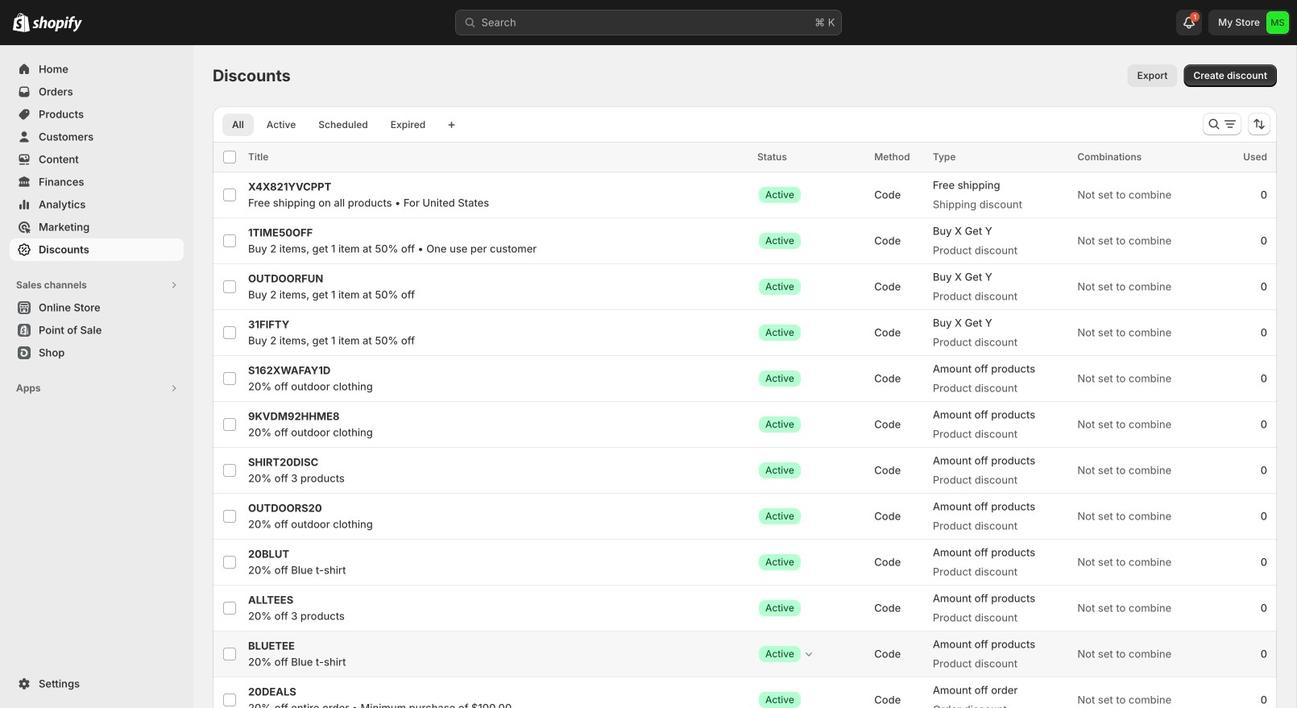 Task type: locate. For each thing, give the bounding box(es) containing it.
tab list
[[219, 113, 439, 136]]

shopify image
[[13, 13, 30, 32], [32, 16, 82, 32]]



Task type: describe. For each thing, give the bounding box(es) containing it.
my store image
[[1267, 11, 1289, 34]]

0 horizontal spatial shopify image
[[13, 13, 30, 32]]

1 horizontal spatial shopify image
[[32, 16, 82, 32]]



Task type: vqa. For each thing, say whether or not it's contained in the screenshot.
dialog
no



